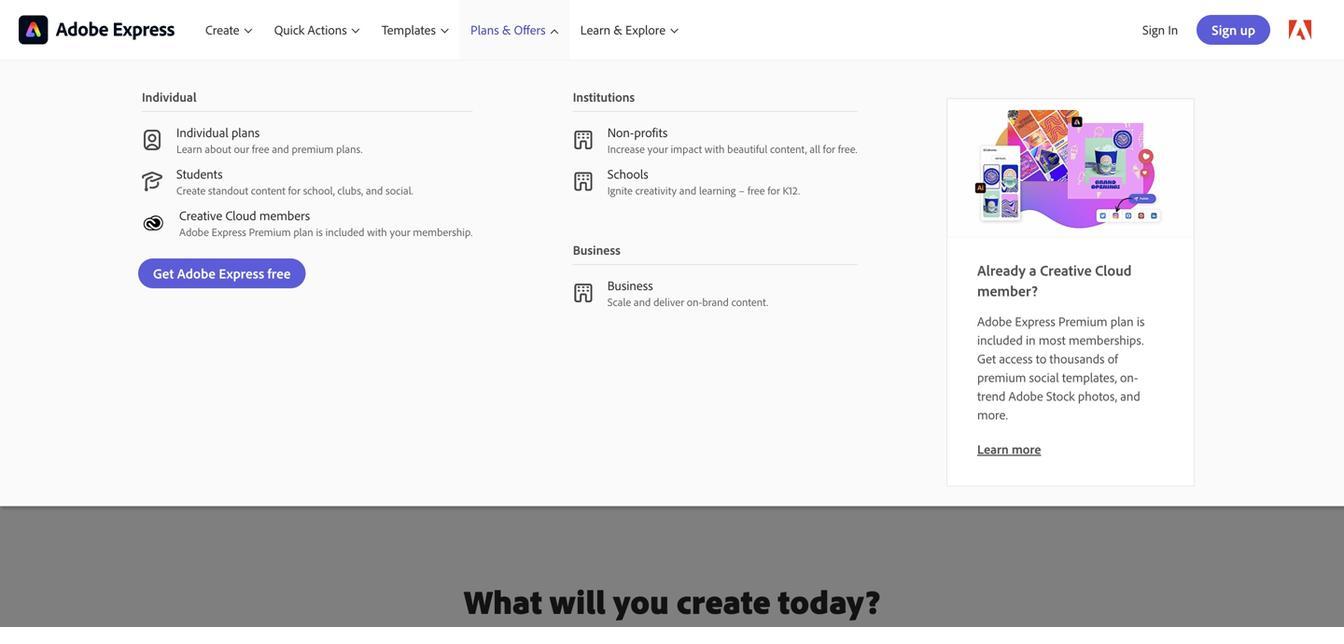 Task type: locate. For each thing, give the bounding box(es) containing it.
you
[[613, 580, 669, 623]]

0 horizontal spatial premium
[[249, 225, 291, 239]]

0 vertical spatial with
[[705, 142, 725, 156]]

premium up trend
[[977, 369, 1026, 385]]

adobe inside creative cloud members adobe express premium plan is included with your membership.
[[179, 225, 209, 239]]

& for learn
[[614, 22, 622, 38]]

0 horizontal spatial for
[[288, 183, 301, 197]]

express inside adobe express level up.
[[119, 112, 228, 155]]

creative
[[179, 207, 222, 223], [1040, 261, 1092, 280]]

1 horizontal spatial is
[[1137, 313, 1145, 329]]

express
[[119, 112, 228, 155], [212, 225, 246, 239], [1015, 313, 1056, 329]]

1 vertical spatial included
[[977, 332, 1023, 348]]

plan inside creative cloud members adobe express premium plan is included with your membership.
[[293, 225, 313, 239]]

is up memberships.
[[1137, 313, 1145, 329]]

learn left explore on the top left of the page
[[580, 22, 611, 38]]

creativity
[[635, 183, 677, 197]]

0 horizontal spatial learn
[[176, 142, 202, 156]]

of
[[1108, 350, 1118, 367]]

learn inside learn & explore dropdown button
[[580, 22, 611, 38]]

0 vertical spatial on-
[[687, 295, 702, 309]]

for inside non-profits increase your impact with beautiful content, all for free.
[[823, 142, 835, 156]]

sign in
[[1143, 21, 1178, 38]]

create inside popup button
[[205, 22, 239, 38]]

0 vertical spatial your
[[647, 142, 668, 156]]

is
[[316, 225, 323, 239], [1137, 313, 1145, 329]]

learn
[[580, 22, 611, 38], [176, 142, 202, 156], [977, 441, 1009, 457]]

creative down standout
[[179, 207, 222, 223]]

non-
[[607, 124, 634, 140]]

0 horizontal spatial plan
[[293, 225, 313, 239]]

1 horizontal spatial with
[[705, 142, 725, 156]]

1 vertical spatial free
[[748, 183, 765, 197]]

1 vertical spatial with
[[367, 225, 387, 239]]

on- right the deliver
[[687, 295, 702, 309]]

already a creative cloud member?
[[977, 261, 1132, 300]]

more.
[[977, 406, 1008, 423]]

and left learning
[[679, 183, 697, 197]]

institutions icon image left non-
[[573, 130, 593, 150]]

non-profits increase your impact with beautiful content, all for free.
[[607, 124, 857, 156]]

business
[[573, 242, 621, 258], [607, 277, 653, 293]]

included inside adobe express premium plan is included in most memberships. get access to thousands of premium social templates, on- trend adobe stock photos, and more.
[[977, 332, 1023, 348]]

your down social.
[[390, 225, 410, 239]]

on- inside adobe express premium plan is included in most memberships. get access to thousands of premium social templates, on- trend adobe stock photos, and more.
[[1120, 369, 1138, 385]]

all
[[810, 142, 820, 156]]

our
[[234, 142, 249, 156]]

individual
[[142, 89, 197, 105], [176, 124, 228, 140]]

0 horizontal spatial &
[[502, 22, 511, 38]]

1 vertical spatial plan
[[1111, 313, 1134, 329]]

with right impact
[[705, 142, 725, 156]]

1 & from the left
[[502, 22, 511, 38]]

& left explore on the top left of the page
[[614, 22, 622, 38]]

create inside students create standout content for school, clubs, and social.
[[176, 183, 206, 197]]

ignite
[[607, 183, 633, 197]]

and inside adobe express premium plan is included in most memberships. get access to thousands of premium social templates, on- trend adobe stock photos, and more.
[[1120, 388, 1140, 404]]

0 vertical spatial individual
[[142, 89, 197, 105]]

is down school,
[[316, 225, 323, 239]]

0 vertical spatial premium
[[249, 225, 291, 239]]

deliver
[[654, 295, 684, 309]]

0 vertical spatial free
[[252, 142, 269, 156]]

institutions icon image
[[573, 130, 593, 150], [573, 171, 593, 192]]

1 vertical spatial premium
[[977, 369, 1026, 385]]

included up "get" on the right bottom of the page
[[977, 332, 1023, 348]]

plan down members
[[293, 225, 313, 239]]

2 vertical spatial create
[[439, 269, 480, 288]]

individual plans learn about our free and premium plans.
[[176, 124, 363, 156]]

and
[[272, 142, 289, 156], [366, 183, 383, 197], [679, 183, 697, 197], [634, 295, 651, 309], [1120, 388, 1140, 404]]

create easier. dream bigger.
[[439, 269, 615, 288]]

and up students create standout content for school, clubs, and social.
[[272, 142, 289, 156]]

business inside business scale and deliver on-brand content.
[[607, 277, 653, 293]]

for left school,
[[288, 183, 301, 197]]

students icon image
[[142, 172, 162, 191], [142, 213, 165, 233]]

access
[[999, 350, 1033, 367]]

1 institutions icon image from the top
[[573, 130, 593, 150]]

1 horizontal spatial on-
[[1120, 369, 1138, 385]]

1 vertical spatial express
[[212, 225, 246, 239]]

0 horizontal spatial cloud
[[225, 207, 256, 223]]

increase
[[607, 142, 645, 156]]

0 vertical spatial is
[[316, 225, 323, 239]]

what will you create today?
[[464, 580, 880, 623]]

member?
[[977, 281, 1038, 300]]

1 vertical spatial business
[[607, 277, 653, 293]]

easier.
[[483, 269, 523, 288]]

for left k12.
[[768, 183, 780, 197]]

1 horizontal spatial your
[[647, 142, 668, 156]]

cloud up memberships.
[[1095, 261, 1132, 280]]

0 horizontal spatial included
[[325, 225, 364, 239]]

adobe express level up.
[[19, 112, 240, 230]]

adobe down "member?"
[[977, 313, 1012, 329]]

2 institutions icon image from the top
[[573, 171, 593, 192]]

individual inside individual plans learn about our free and premium plans.
[[176, 124, 228, 140]]

0 horizontal spatial on-
[[687, 295, 702, 309]]

premium left the 'plans.'
[[292, 142, 334, 156]]

1 horizontal spatial plan
[[1111, 313, 1134, 329]]

0 horizontal spatial premium
[[292, 142, 334, 156]]

your inside non-profits increase your impact with beautiful content, all for free.
[[647, 142, 668, 156]]

business up bigger.
[[573, 242, 621, 258]]

0 horizontal spatial your
[[390, 225, 410, 239]]

create for create
[[205, 22, 239, 38]]

create for create easier. dream bigger.
[[439, 269, 480, 288]]

1 horizontal spatial premium
[[977, 369, 1026, 385]]

1 vertical spatial institutions icon image
[[573, 171, 593, 192]]

social.
[[386, 183, 413, 197]]

0 horizontal spatial free
[[252, 142, 269, 156]]

2 vertical spatial express
[[1015, 313, 1056, 329]]

on-
[[687, 295, 702, 309], [1120, 369, 1138, 385]]

trend
[[977, 388, 1006, 404]]

plan
[[293, 225, 313, 239], [1111, 313, 1134, 329]]

express down standout
[[212, 225, 246, 239]]

premium
[[292, 142, 334, 156], [977, 369, 1026, 385]]

learn & explore button
[[569, 0, 689, 60]]

membership.
[[413, 225, 473, 239]]

1 vertical spatial students icon image
[[142, 213, 165, 233]]

1 vertical spatial on-
[[1120, 369, 1138, 385]]

& inside dropdown button
[[502, 22, 511, 38]]

0 horizontal spatial creative
[[179, 207, 222, 223]]

adobe down social
[[1009, 388, 1043, 404]]

1 horizontal spatial cloud
[[1095, 261, 1132, 280]]

create down students
[[176, 183, 206, 197]]

0 vertical spatial institutions icon image
[[573, 130, 593, 150]]

individual up the about
[[176, 124, 228, 140]]

and right the photos,
[[1120, 388, 1140, 404]]

adobe down standout
[[179, 225, 209, 239]]

0 horizontal spatial with
[[367, 225, 387, 239]]

1 vertical spatial individual
[[176, 124, 228, 140]]

1 horizontal spatial creative
[[1040, 261, 1092, 280]]

adobe express premium plan is included in most memberships. get access to thousands of premium social templates, on- trend adobe stock photos, and more.
[[977, 313, 1145, 423]]

institutions icon image left ignite
[[573, 171, 593, 192]]

–
[[739, 183, 745, 197]]

2 horizontal spatial for
[[823, 142, 835, 156]]

k12.
[[783, 183, 800, 197]]

and inside individual plans learn about our free and premium plans.
[[272, 142, 289, 156]]

1 horizontal spatial free
[[748, 183, 765, 197]]

with
[[705, 142, 725, 156], [367, 225, 387, 239]]

1 horizontal spatial &
[[614, 22, 622, 38]]

quick actions
[[274, 22, 347, 38]]

1 students icon image from the top
[[142, 172, 162, 191]]

premium up memberships.
[[1059, 313, 1108, 329]]

1 vertical spatial creative
[[1040, 261, 1092, 280]]

1 horizontal spatial included
[[977, 332, 1023, 348]]

1 vertical spatial learn
[[176, 142, 202, 156]]

0 vertical spatial express
[[119, 112, 228, 155]]

0 vertical spatial creative
[[179, 207, 222, 223]]

express up in
[[1015, 313, 1056, 329]]

business up scale
[[607, 277, 653, 293]]

business for business
[[573, 242, 621, 258]]

& right plans
[[502, 22, 511, 38]]

plans.
[[336, 142, 363, 156]]

1 vertical spatial premium
[[1059, 313, 1108, 329]]

1 vertical spatial cloud
[[1095, 261, 1132, 280]]

0 vertical spatial cloud
[[225, 207, 256, 223]]

included inside creative cloud members adobe express premium plan is included with your membership.
[[325, 225, 364, 239]]

0 vertical spatial students icon image
[[142, 172, 162, 191]]

adobe up "level"
[[19, 112, 111, 155]]

0 horizontal spatial is
[[316, 225, 323, 239]]

in
[[1026, 332, 1036, 348]]

with down social.
[[367, 225, 387, 239]]

cloud
[[225, 207, 256, 223], [1095, 261, 1132, 280]]

for inside students create standout content for school, clubs, and social.
[[288, 183, 301, 197]]

free right 'our'
[[252, 142, 269, 156]]

actions
[[308, 22, 347, 38]]

1 horizontal spatial premium
[[1059, 313, 1108, 329]]

individual up individual plan icon
[[142, 89, 197, 105]]

offers
[[514, 22, 546, 38]]

cloud down standout
[[225, 207, 256, 223]]

free
[[252, 142, 269, 156], [748, 183, 765, 197]]

express up students
[[119, 112, 228, 155]]

creative inside already a creative cloud member?
[[1040, 261, 1092, 280]]

free right –
[[748, 183, 765, 197]]

plans
[[471, 22, 499, 38]]

learn left 'more'
[[977, 441, 1009, 457]]

learn up students
[[176, 142, 202, 156]]

and inside schools ignite creativity and learning – free for k12.
[[679, 183, 697, 197]]

0 vertical spatial learn
[[580, 22, 611, 38]]

1 vertical spatial your
[[390, 225, 410, 239]]

0 vertical spatial plan
[[293, 225, 313, 239]]

1 vertical spatial is
[[1137, 313, 1145, 329]]

create left easier.
[[439, 269, 480, 288]]

2 & from the left
[[614, 22, 622, 38]]

&
[[502, 22, 511, 38], [614, 22, 622, 38]]

express inside adobe express premium plan is included in most memberships. get access to thousands of premium social templates, on- trend adobe stock photos, and more.
[[1015, 313, 1056, 329]]

learn for learn & explore
[[580, 22, 611, 38]]

0 vertical spatial business
[[573, 242, 621, 258]]

institutions icon image for non-
[[573, 130, 593, 150]]

premium
[[249, 225, 291, 239], [1059, 313, 1108, 329]]

social
[[1029, 369, 1059, 385]]

for
[[823, 142, 835, 156], [288, 183, 301, 197], [768, 183, 780, 197]]

0 vertical spatial included
[[325, 225, 364, 239]]

& inside dropdown button
[[614, 22, 622, 38]]

0 vertical spatial create
[[205, 22, 239, 38]]

included down clubs,
[[325, 225, 364, 239]]

your down 'profits'
[[647, 142, 668, 156]]

institutions
[[573, 89, 635, 105]]

plan up memberships.
[[1111, 313, 1134, 329]]

today?
[[778, 580, 880, 623]]

your
[[647, 142, 668, 156], [390, 225, 410, 239]]

content.
[[731, 295, 768, 309]]

2 students icon image from the top
[[142, 213, 165, 233]]

1 horizontal spatial learn
[[580, 22, 611, 38]]

create
[[205, 22, 239, 38], [176, 183, 206, 197], [439, 269, 480, 288]]

1 horizontal spatial for
[[768, 183, 780, 197]]

and right clubs,
[[366, 183, 383, 197]]

creative right a
[[1040, 261, 1092, 280]]

create left quick
[[205, 22, 239, 38]]

2 vertical spatial learn
[[977, 441, 1009, 457]]

learn & explore
[[580, 22, 666, 38]]

for right all
[[823, 142, 835, 156]]

2 horizontal spatial learn
[[977, 441, 1009, 457]]

1 vertical spatial create
[[176, 183, 206, 197]]

school,
[[303, 183, 335, 197]]

express for level
[[119, 112, 228, 155]]

and right scale
[[634, 295, 651, 309]]

create
[[677, 580, 771, 623]]

premium down members
[[249, 225, 291, 239]]

on- right templates,
[[1120, 369, 1138, 385]]

learn for learn more
[[977, 441, 1009, 457]]

0 vertical spatial premium
[[292, 142, 334, 156]]



Task type: vqa. For each thing, say whether or not it's contained in the screenshot.
2nd THE MY
no



Task type: describe. For each thing, give the bounding box(es) containing it.
business for business scale and deliver on-brand content.
[[607, 277, 653, 293]]

your inside creative cloud members adobe express premium plan is included with your membership.
[[390, 225, 410, 239]]

get
[[977, 350, 996, 367]]

plans & offers
[[471, 22, 546, 38]]

cloud inside creative cloud members adobe express premium plan is included with your membership.
[[225, 207, 256, 223]]

learning
[[699, 183, 736, 197]]

premium inside adobe express premium plan is included in most memberships. get access to thousands of premium social templates, on- trend adobe stock photos, and more.
[[1059, 313, 1108, 329]]

schools
[[607, 166, 648, 182]]

creative cloud members adobe express premium plan is included with your membership.
[[179, 207, 473, 239]]

cloud inside already a creative cloud member?
[[1095, 261, 1132, 280]]

about
[[205, 142, 231, 156]]

will
[[550, 580, 606, 623]]

learn inside individual plans learn about our free and premium plans.
[[176, 142, 202, 156]]

on- inside business scale and deliver on-brand content.
[[687, 295, 702, 309]]

with inside creative cloud members adobe express premium plan is included with your membership.
[[367, 225, 387, 239]]

what
[[464, 580, 542, 623]]

sign
[[1143, 21, 1165, 38]]

standout
[[208, 183, 248, 197]]

already
[[977, 261, 1026, 280]]

already a creative cloud member? group
[[0, 60, 1344, 506]]

impact
[[671, 142, 702, 156]]

thousands
[[1050, 350, 1105, 367]]

memberships.
[[1069, 332, 1144, 348]]

stock
[[1046, 388, 1075, 404]]

institutions icon image for schools
[[573, 171, 593, 192]]

dream
[[527, 269, 570, 288]]

business scale and deliver on-brand content.
[[607, 277, 768, 309]]

building icon image
[[573, 283, 593, 303]]

is inside adobe express premium plan is included in most memberships. get access to thousands of premium social templates, on- trend adobe stock photos, and more.
[[1137, 313, 1145, 329]]

content
[[251, 183, 285, 197]]

free.
[[838, 142, 857, 156]]

students create standout content for school, clubs, and social.
[[176, 166, 413, 197]]

express inside creative cloud members adobe express premium plan is included with your membership.
[[212, 225, 246, 239]]

plans
[[231, 124, 260, 140]]

members
[[259, 207, 310, 223]]

free inside individual plans learn about our free and premium plans.
[[252, 142, 269, 156]]

premium inside creative cloud members adobe express premium plan is included with your membership.
[[249, 225, 291, 239]]

explore
[[625, 22, 666, 38]]

most
[[1039, 332, 1066, 348]]

and inside business scale and deliver on-brand content.
[[634, 295, 651, 309]]

scale
[[607, 295, 631, 309]]

free inside schools ignite creativity and learning – free for k12.
[[748, 183, 765, 197]]

students icon image for students
[[142, 172, 162, 191]]

adobe logo image
[[1289, 20, 1312, 40]]

to
[[1036, 350, 1047, 367]]

up.
[[160, 162, 240, 230]]

students icon image for creative
[[142, 213, 165, 233]]

individual for individual plans learn about our free and premium plans.
[[176, 124, 228, 140]]

templates
[[382, 22, 436, 38]]

templates,
[[1062, 369, 1117, 385]]

learn more link
[[977, 441, 1041, 457]]

quick
[[274, 22, 305, 38]]

individual for individual
[[142, 89, 197, 105]]

students
[[176, 166, 223, 182]]

bigger.
[[573, 269, 615, 288]]

creative inside creative cloud members adobe express premium plan is included with your membership.
[[179, 207, 222, 223]]

quick actions button
[[263, 0, 370, 60]]

adobe inside adobe express level up.
[[19, 112, 111, 155]]

beautiful
[[727, 142, 768, 156]]

photos,
[[1078, 388, 1117, 404]]

more
[[1012, 441, 1041, 457]]

templates button
[[370, 0, 459, 60]]

& for plans
[[502, 22, 511, 38]]

content,
[[770, 142, 807, 156]]

and inside students create standout content for school, clubs, and social.
[[366, 183, 383, 197]]

sign in button
[[1139, 14, 1182, 46]]

is inside creative cloud members adobe express premium plan is included with your membership.
[[316, 225, 323, 239]]

adobe, inc. image
[[19, 16, 175, 44]]

a
[[1029, 261, 1037, 280]]

for inside schools ignite creativity and learning – free for k12.
[[768, 183, 780, 197]]

plans & offers button
[[459, 0, 569, 60]]

brand
[[702, 295, 729, 309]]

with inside non-profits increase your impact with beautiful content, all for free.
[[705, 142, 725, 156]]

schools ignite creativity and learning – free for k12.
[[607, 166, 800, 197]]

adobe express image
[[947, 99, 1194, 238]]

premium inside adobe express premium plan is included in most memberships. get access to thousands of premium social templates, on- trend adobe stock photos, and more.
[[977, 369, 1026, 385]]

in
[[1168, 21, 1178, 38]]

clubs,
[[337, 183, 363, 197]]

profits
[[634, 124, 668, 140]]

create button
[[194, 0, 263, 60]]

learn more
[[977, 441, 1041, 457]]

individual plan icon image
[[142, 130, 162, 150]]

level
[[19, 162, 148, 230]]

premium inside individual plans learn about our free and premium plans.
[[292, 142, 334, 156]]

plan inside adobe express premium plan is included in most memberships. get access to thousands of premium social templates, on- trend adobe stock photos, and more.
[[1111, 313, 1134, 329]]

express for premium
[[1015, 313, 1056, 329]]



